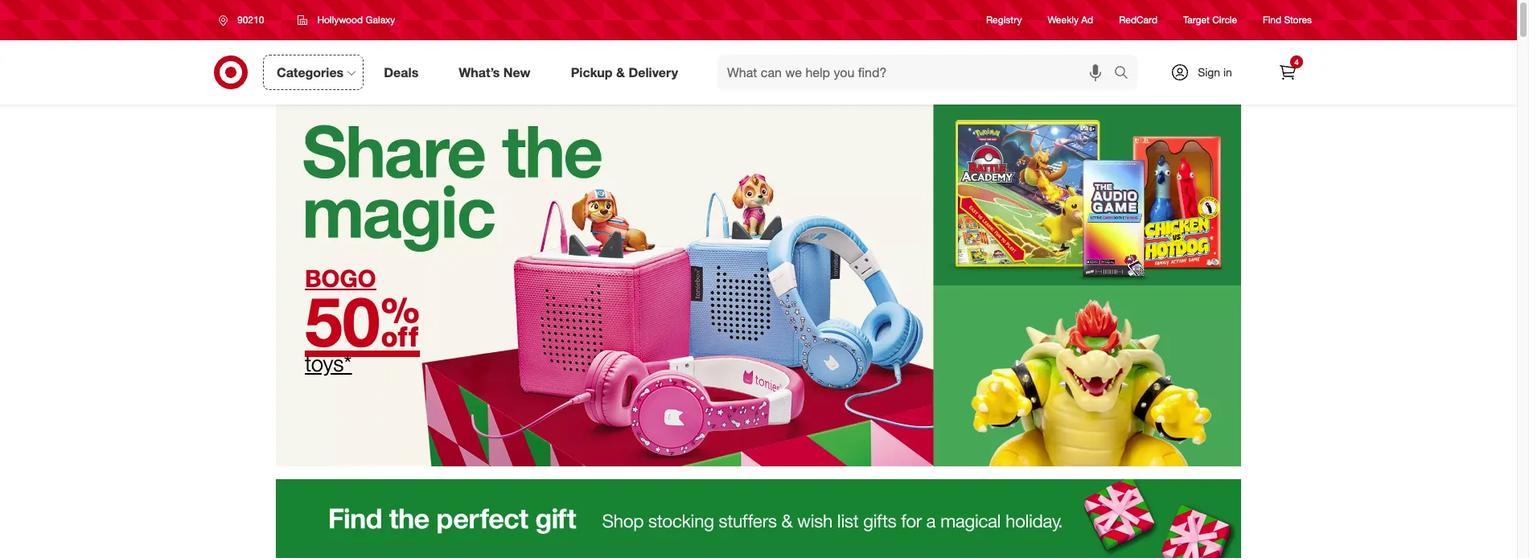 Task type: locate. For each thing, give the bounding box(es) containing it.
&
[[616, 64, 625, 80]]

sign in link
[[1157, 55, 1257, 90]]

target circle link
[[1183, 13, 1237, 27]]

deals link
[[370, 55, 439, 90]]

target circle
[[1183, 14, 1237, 26]]

search
[[1107, 66, 1146, 82]]

sign
[[1198, 65, 1220, 79]]

redcard
[[1119, 14, 1158, 26]]

pickup & delivery link
[[557, 55, 698, 90]]

weekly
[[1048, 14, 1079, 26]]

90210
[[237, 14, 264, 26]]

what's new
[[459, 64, 531, 80]]


[[380, 280, 420, 363]]

weekly ad link
[[1048, 13, 1093, 27]]

hollywood
[[317, 14, 363, 26]]

categories link
[[263, 55, 364, 90]]

galaxy
[[366, 14, 395, 26]]



Task type: describe. For each thing, give the bounding box(es) containing it.
deals
[[384, 64, 419, 80]]

bogo
[[305, 264, 376, 293]]

4 link
[[1270, 55, 1306, 90]]

50 
[[305, 280, 420, 363]]

50
[[305, 280, 380, 363]]

hollywood galaxy button
[[287, 6, 406, 35]]

registry
[[986, 14, 1022, 26]]

find
[[1263, 14, 1282, 26]]

hollywood galaxy
[[317, 14, 395, 26]]

search button
[[1107, 55, 1146, 93]]

weekly ad
[[1048, 14, 1093, 26]]

delivery
[[629, 64, 678, 80]]

redcard link
[[1119, 13, 1158, 27]]

in
[[1224, 65, 1232, 79]]

pickup & delivery
[[571, 64, 678, 80]]

circle
[[1212, 14, 1237, 26]]

registry link
[[986, 13, 1022, 27]]

4
[[1295, 57, 1299, 67]]

new
[[503, 64, 531, 80]]

stores
[[1284, 14, 1312, 26]]

sign in
[[1198, 65, 1232, 79]]

advertisement region
[[276, 479, 1241, 558]]

find stores link
[[1263, 13, 1312, 27]]

What can we help you find? suggestions appear below search field
[[718, 55, 1118, 90]]

pickup
[[571, 64, 613, 80]]

what's
[[459, 64, 500, 80]]

toys*
[[305, 350, 352, 376]]

what's new link
[[445, 55, 551, 90]]

ad
[[1081, 14, 1093, 26]]

share the magic image
[[276, 105, 1241, 467]]

categories
[[277, 64, 344, 80]]

find stores
[[1263, 14, 1312, 26]]

90210 button
[[208, 6, 281, 35]]

target
[[1183, 14, 1210, 26]]



Task type: vqa. For each thing, say whether or not it's contained in the screenshot.
today:
no



